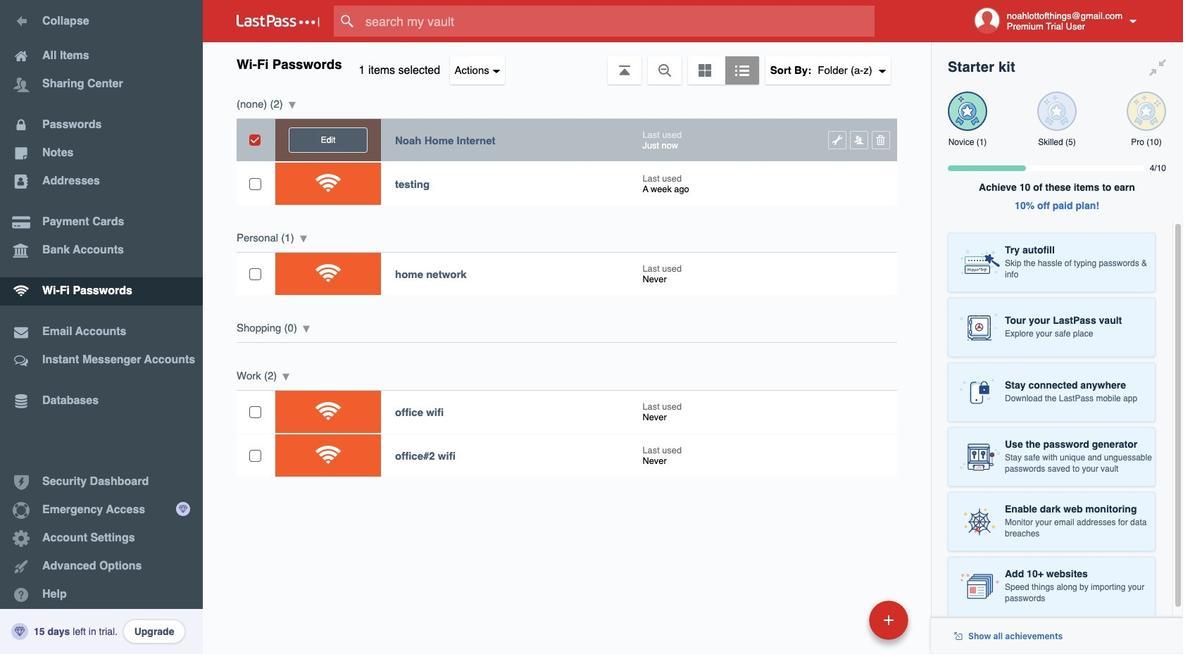 Task type: vqa. For each thing, say whether or not it's contained in the screenshot.
Password Field
no



Task type: locate. For each thing, give the bounding box(es) containing it.
Search search field
[[334, 6, 897, 37]]

main navigation navigation
[[0, 0, 203, 654]]

lastpass image
[[237, 15, 320, 27]]

new item element
[[773, 600, 914, 640]]



Task type: describe. For each thing, give the bounding box(es) containing it.
new item navigation
[[773, 597, 917, 654]]

vault options navigation
[[203, 42, 931, 85]]

search my vault text field
[[334, 6, 897, 37]]



